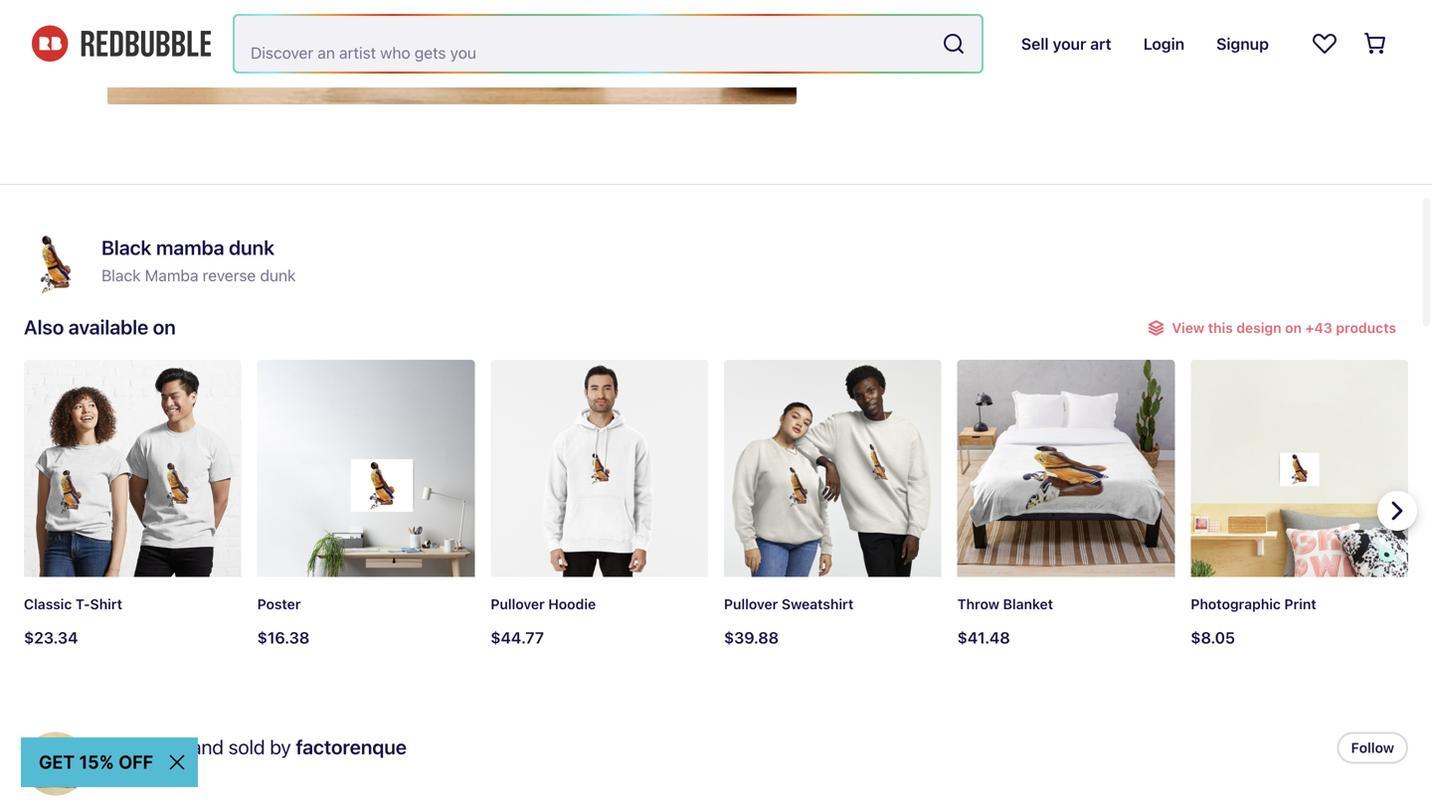 Task type: vqa. For each thing, say whether or not it's contained in the screenshot.
leftmost Ocean
no



Task type: describe. For each thing, give the bounding box(es) containing it.
2 black from the top
[[101, 266, 141, 285]]

item preview, poster designed and sold by factorenque. image
[[257, 360, 475, 577]]

locations
[[1243, 66, 1308, 85]]

item preview, pullover sweatshirt designed and sold by factorenque. image
[[724, 360, 941, 577]]

$44.77
[[491, 628, 544, 647]]

t-
[[76, 596, 90, 613]]

blanket
[[1003, 596, 1053, 613]]

$39.88
[[724, 628, 779, 647]]

1 black from the top
[[101, 236, 152, 259]]

$16.38
[[257, 628, 310, 647]]

by
[[270, 735, 291, 759]]

mamba
[[156, 236, 224, 259]]

$8.05
[[1191, 628, 1235, 647]]

on
[[153, 315, 176, 339]]

reverse
[[203, 266, 256, 285]]

pullover sweatshirt
[[724, 596, 854, 613]]

print
[[1284, 596, 1316, 613]]

$41.48
[[957, 628, 1010, 647]]

97
[[103, 770, 120, 786]]

factorenque
[[296, 735, 407, 759]]

sticker types may be printed and shipped from different locations
[[837, 66, 1308, 85]]

be
[[969, 66, 987, 85]]

also
[[24, 315, 64, 339]]

photographic print
[[1191, 596, 1316, 613]]

throw
[[957, 596, 999, 613]]

item preview, photographic print designed and sold by factorenque. image
[[1191, 360, 1408, 577]]

black mamba dunk black mamba reverse dunk
[[101, 236, 296, 285]]

pullover hoodie
[[491, 596, 596, 613]]

97 designs
[[103, 770, 174, 786]]

sold
[[228, 735, 265, 759]]



Task type: locate. For each thing, give the bounding box(es) containing it.
shirt
[[90, 596, 122, 613]]

0 horizontal spatial and
[[191, 735, 224, 759]]

available
[[68, 315, 148, 339]]

shipped
[[1078, 66, 1136, 85]]

also available on
[[24, 315, 176, 339]]

1 horizontal spatial pullover
[[724, 596, 778, 613]]

sticker
[[837, 66, 887, 85]]

0 vertical spatial and
[[1047, 66, 1074, 85]]

hoodie
[[548, 596, 596, 613]]

1 pullover from the left
[[491, 596, 545, 613]]

0 horizontal spatial pullover
[[491, 596, 545, 613]]

classic
[[24, 596, 72, 613]]

pullover for $44.77
[[491, 596, 545, 613]]

and
[[1047, 66, 1074, 85], [191, 735, 224, 759]]

black left 'mamba'
[[101, 266, 141, 285]]

pullover
[[491, 596, 545, 613], [724, 596, 778, 613]]

classic t-shirt
[[24, 596, 122, 613]]

artwork thumbnail, black mamba dunk by factorenque image
[[24, 233, 88, 296]]

0 vertical spatial dunk
[[229, 236, 275, 259]]

None field
[[235, 16, 981, 72]]

Search term search field
[[235, 16, 934, 72]]

item preview, classic t-shirt designed and sold by factorenque. image
[[24, 360, 241, 577]]

pullover for $39.88
[[724, 596, 778, 613]]

factorenque link
[[296, 732, 407, 762]]

designs
[[123, 770, 174, 786]]

types
[[891, 66, 931, 85]]

designed
[[103, 735, 186, 759]]

dunk right the reverse
[[260, 266, 296, 285]]

photographic
[[1191, 596, 1281, 613]]

from
[[1140, 66, 1174, 85]]

designed and sold by factorenque
[[103, 735, 407, 759]]

0 vertical spatial black
[[101, 236, 152, 259]]

2 pullover from the left
[[724, 596, 778, 613]]

redbubble logo image
[[32, 26, 211, 62]]

mamba
[[145, 266, 198, 285]]

different
[[1178, 66, 1239, 85]]

black up 'mamba'
[[101, 236, 152, 259]]

1 vertical spatial dunk
[[260, 266, 296, 285]]

pullover up $44.77
[[491, 596, 545, 613]]

item preview, throw blanket designed and sold by factorenque. image
[[957, 360, 1175, 577]]

black
[[101, 236, 152, 259], [101, 266, 141, 285]]

$23.34
[[24, 628, 78, 647]]

sweatshirt
[[782, 596, 854, 613]]

1 vertical spatial and
[[191, 735, 224, 759]]

dunk up the reverse
[[229, 236, 275, 259]]

item preview, pullover hoodie designed and sold by factorenque. image
[[491, 360, 708, 577]]

poster
[[257, 596, 301, 613]]

and right the printed
[[1047, 66, 1074, 85]]

pullover up $39.88
[[724, 596, 778, 613]]

1 vertical spatial black
[[101, 266, 141, 285]]

may
[[935, 66, 965, 85]]

printed
[[992, 66, 1043, 85]]

and left sold
[[191, 735, 224, 759]]

dunk
[[229, 236, 275, 259], [260, 266, 296, 285]]

1 horizontal spatial and
[[1047, 66, 1074, 85]]

throw blanket
[[957, 596, 1053, 613]]



